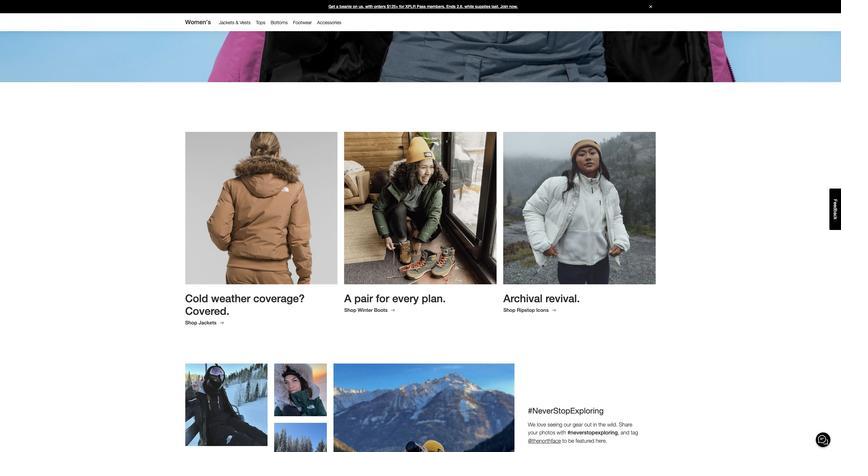 Task type: locate. For each thing, give the bounding box(es) containing it.
archival
[[504, 292, 543, 305]]

accessories button
[[315, 18, 344, 27]]

e up d
[[833, 202, 839, 205]]

seeing
[[548, 422, 563, 428]]

1 vertical spatial with
[[557, 430, 566, 436]]

🌬️the north wind made sure it was a cold sunrise but the best one of 2024 so far 💛🌞
with the winds gusting to 60 mph, stay warm out there.
.
.
.
#northwind #beringsea #seaice #inupiaq #thealaskalife #naturalakbeauty #peopleofalaska #lifebelowzero #sheisthewild #heralaskalife #traditionaltattoo (someday✨) #peopleofthearctic #thenorthface #rrawimpact image
[[274, 364, 327, 417]]

the
[[298, 403, 305, 408], [224, 411, 231, 417], [599, 422, 606, 428]]

look
[[307, 403, 316, 408], [232, 411, 241, 417]]

covered.
[[185, 305, 230, 318]]

share
[[620, 422, 633, 428]]

get a beanie on us, with orders $125+ for xplr pass members. ends 2.6, while supplies last. join now. link
[[0, 0, 842, 13]]

cold weather coverage? covered.
[[185, 292, 305, 318]]

2 horizontal spatial the
[[599, 422, 606, 428]]

0 horizontal spatial jackets
[[199, 320, 217, 326]]

join
[[501, 4, 508, 9]]

0 vertical spatial with
[[366, 4, 373, 9]]

footwear
[[293, 20, 312, 25]]

close image
[[647, 5, 655, 8]]

d
[[833, 207, 839, 210]]

pass
[[417, 4, 426, 9]]

look down @elsieofthenorth
[[307, 403, 316, 408]]

shop the look button down @elsieofthenorth
[[281, 400, 321, 411]]

for
[[400, 4, 405, 9], [376, 292, 390, 305]]

2.6,
[[457, 4, 464, 9]]

@thenorthface
[[528, 438, 561, 444]]

plan.
[[422, 292, 446, 305]]

photos
[[540, 430, 556, 436]]

shop the look down @hechols1121
[[212, 411, 241, 417]]

shop jackets link
[[185, 320, 226, 326]]

c
[[833, 215, 839, 217]]

1 horizontal spatial look
[[307, 403, 316, 408]]

on
[[353, 4, 358, 9]]

shop down "a"
[[345, 308, 357, 313]]

#neverstopexploring , and tag @thenorthface to be featured here.
[[528, 430, 639, 444]]

1 horizontal spatial for
[[400, 4, 405, 9]]

0 vertical spatial shop the look
[[286, 403, 316, 408]]

1 horizontal spatial jackets
[[219, 20, 235, 25]]

tops button
[[253, 18, 268, 27]]

for left xplr
[[400, 4, 405, 9]]

archival revival. link
[[504, 292, 656, 305]]

vests
[[240, 20, 251, 25]]

and
[[621, 430, 630, 436]]

0 vertical spatial jackets
[[219, 20, 235, 25]]

jackets left &
[[219, 20, 235, 25]]

look down @hechols1121
[[232, 411, 241, 417]]

beanie
[[340, 4, 352, 9]]

a pair for every plan. link
[[345, 292, 497, 305]]

the down @hechols1121
[[224, 411, 231, 417]]

we
[[528, 422, 536, 428]]

with right us,
[[366, 4, 373, 9]]

1 horizontal spatial shop the look button
[[281, 400, 321, 411]]

0 horizontal spatial a
[[336, 4, 339, 9]]

1 vertical spatial jackets
[[199, 320, 217, 326]]

1 horizontal spatial with
[[557, 430, 566, 436]]

e up b
[[833, 205, 839, 207]]

winter
[[358, 308, 373, 313]]

0 horizontal spatial look
[[232, 411, 241, 417]]

0 vertical spatial look
[[307, 403, 316, 408]]

with
[[366, 4, 373, 9], [557, 430, 566, 436]]

featured
[[576, 438, 595, 444]]

jackets
[[219, 20, 235, 25], [199, 320, 217, 326]]

a right get
[[336, 4, 339, 9]]

18
[[422, 433, 427, 438]]

looking fly wearing my north face dragline bibs at powder mountain, utah! image
[[185, 364, 268, 446]]

shop the look down @elsieofthenorth
[[286, 403, 316, 408]]

the right in
[[599, 422, 606, 428]]

in
[[594, 422, 597, 428]]

women's
[[185, 19, 211, 26]]

shop down "covered."
[[185, 320, 197, 326]]

while
[[465, 4, 474, 9]]

get
[[329, 4, 335, 9]]

ripstop
[[517, 308, 535, 313]]

cold
[[185, 292, 208, 305]]

the down @elsieofthenorth
[[298, 403, 305, 408]]

a
[[336, 4, 339, 9], [833, 212, 839, 215]]

0 horizontal spatial with
[[366, 4, 373, 9]]

your
[[528, 430, 538, 436]]

#neverstopexploring
[[568, 430, 618, 436]]

e
[[833, 202, 839, 205], [833, 205, 839, 207]]

2 vertical spatial the
[[599, 422, 606, 428]]

b
[[833, 210, 839, 212]]

shop the look button down @hechols1121
[[206, 408, 247, 421]]

a up k
[[833, 212, 839, 215]]

jackets & vests button
[[216, 18, 253, 27]]

love
[[537, 422, 546, 428]]

we love seeing our gear out in the wild. share your photos with
[[528, 422, 633, 436]]

accessories
[[317, 20, 342, 25]]

2 e from the top
[[833, 205, 839, 207]]

$125+
[[387, 4, 398, 9]]

shop left the ripstop
[[504, 308, 516, 313]]

1 horizontal spatial shop the look
[[286, 403, 316, 408]]

0 vertical spatial the
[[298, 403, 305, 408]]

jackets down "covered."
[[199, 320, 217, 326]]

0 horizontal spatial shop the look
[[212, 411, 241, 417]]

revival.
[[546, 292, 580, 305]]

for up the boots
[[376, 292, 390, 305]]

@hechols1121
[[207, 391, 246, 398]]

shop the look
[[286, 403, 316, 408], [212, 411, 241, 417]]

1 vertical spatial for
[[376, 292, 390, 305]]

1 vertical spatial a
[[833, 212, 839, 215]]

coverage?
[[254, 292, 305, 305]]

f e e d b a c k
[[833, 199, 839, 220]]

0 horizontal spatial the
[[224, 411, 231, 417]]

pair
[[355, 292, 373, 305]]

1 horizontal spatial a
[[833, 212, 839, 215]]

1 vertical spatial the
[[224, 411, 231, 417]]

382
[[297, 380, 305, 385]]

with up to
[[557, 430, 566, 436]]

@abbykrage
[[284, 439, 317, 447]]

shop jackets
[[185, 320, 217, 326]]

cold weather coverage? covered. link
[[185, 292, 338, 318]]

orders
[[374, 4, 386, 9]]

now.
[[510, 4, 518, 9]]

shop the look button
[[281, 400, 321, 411], [206, 408, 247, 421]]

shop
[[345, 308, 357, 313], [504, 308, 516, 313], [185, 320, 197, 326], [286, 403, 297, 408], [212, 411, 223, 417]]



Task type: describe. For each thing, give the bounding box(es) containing it.
out
[[585, 422, 592, 428]]

jackets inside button
[[219, 20, 235, 25]]

here.
[[596, 438, 608, 444]]

person wearing unzipped '92 ripstop nuptse jacket in front of a mountain. image
[[504, 132, 656, 285]]

shop winter boots
[[345, 308, 388, 313]]

shop ripstop icons
[[504, 308, 549, 313]]

tag
[[631, 430, 639, 436]]

tops
[[256, 20, 266, 25]]

started the year in the snow image
[[274, 423, 327, 453]]

shop for cold weather coverage? covered.
[[185, 320, 197, 326]]

@elsieofthenorth
[[279, 389, 323, 396]]

a pair for every plan.
[[345, 292, 446, 305]]

wild.
[[608, 422, 618, 428]]

jackets & vests
[[219, 20, 251, 25]]

a
[[345, 292, 352, 305]]

members.
[[427, 4, 446, 9]]

0 horizontal spatial for
[[376, 292, 390, 305]]

shop ripstop icons link
[[504, 308, 558, 314]]

icons
[[537, 308, 549, 313]]

ends
[[447, 4, 456, 9]]

shop for a pair for every plan.
[[345, 308, 357, 313]]

bottoms
[[271, 20, 288, 25]]

our
[[564, 422, 572, 428]]

shop for archival revival.
[[504, 308, 516, 313]]

boots
[[374, 308, 388, 313]]

every
[[393, 292, 419, 305]]

archival revival.
[[504, 292, 580, 305]]

gear
[[573, 422, 583, 428]]

the inside "we love seeing our gear out in the wild. share your photos with"
[[599, 422, 606, 428]]

a inside button
[[833, 212, 839, 215]]

f e e d b a c k button
[[830, 189, 842, 230]]

1 e from the top
[[833, 202, 839, 205]]

on the mountain, a person is wearing the insulated freedom bibs and taking off an insulated freedom jacket. "text reads: for the kids. and the kids at heart." image
[[0, 0, 842, 82]]

shop down @elsieofthenorth
[[286, 403, 297, 408]]

supplies
[[475, 4, 491, 9]]

0 vertical spatial for
[[400, 4, 405, 9]]

f
[[833, 199, 839, 202]]

us,
[[359, 4, 364, 9]]

get a beanie on us, with orders $125+ for xplr pass members. ends 2.6, while supplies last. join now.
[[329, 4, 518, 9]]

xplr
[[406, 4, 416, 9]]

,
[[618, 430, 620, 436]]

0 horizontal spatial shop the look button
[[206, 408, 247, 421]]

footwear button
[[291, 18, 315, 27]]

last.
[[492, 4, 500, 9]]

🚨 that time of the year, allready here 🚨
.
.
.
#slovakgirl #mountain #snow #winter #nature #travel #beautifuldestinations #austria image
[[334, 364, 515, 453]]

shop winter boots link
[[345, 308, 397, 314]]

k
[[833, 217, 839, 220]]

bottoms button
[[268, 18, 291, 27]]

inside a cabin, a person is bundled in a yellow beanie and green hat, tying their winter boots from the north face. it's snowing outside. image
[[345, 132, 497, 285]]

&
[[236, 20, 239, 25]]

1 vertical spatial shop the look
[[212, 411, 241, 417]]

studio shot of a woman in a beige parka. image
[[185, 132, 338, 285]]

be
[[569, 438, 575, 444]]

to
[[563, 438, 567, 444]]

shop down @hechols1121
[[212, 411, 223, 417]]

1 horizontal spatial the
[[298, 403, 305, 408]]

1 vertical spatial look
[[232, 411, 241, 417]]

#neverstopexploring
[[528, 407, 604, 416]]

0 vertical spatial a
[[336, 4, 339, 9]]

with inside "we love seeing our gear out in the wild. share your photos with"
[[557, 430, 566, 436]]

@thenorthface link
[[528, 438, 561, 444]]

weather
[[211, 292, 251, 305]]



Task type: vqa. For each thing, say whether or not it's contained in the screenshot.
undisclosed for I would li
no



